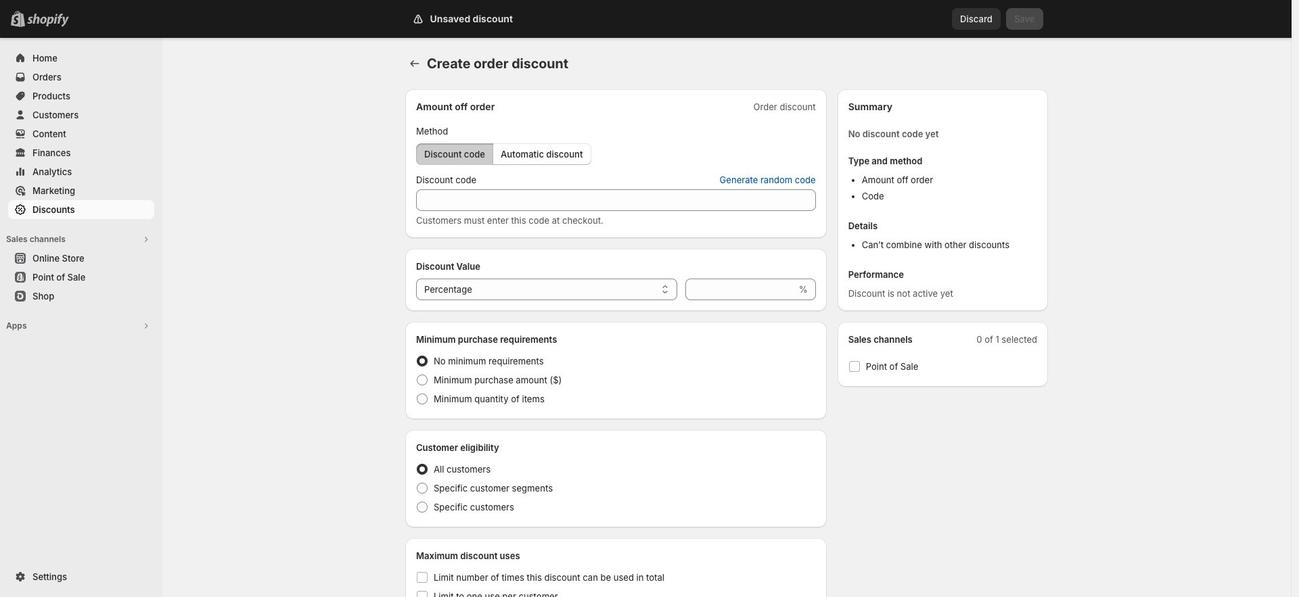 Task type: locate. For each thing, give the bounding box(es) containing it.
None text field
[[416, 190, 816, 211]]

None text field
[[686, 279, 797, 301]]

shopify image
[[27, 14, 69, 27]]



Task type: vqa. For each thing, say whether or not it's contained in the screenshot.
'Delete product' BUTTON
no



